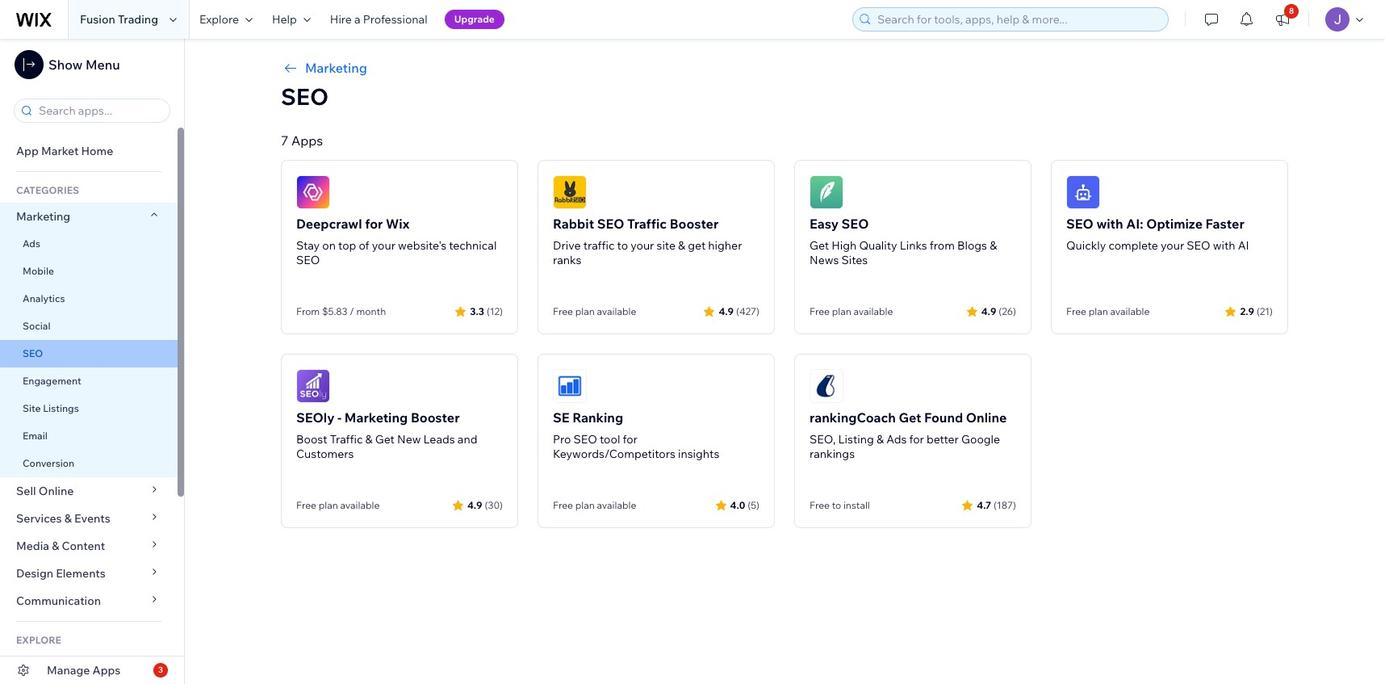 Task type: describe. For each thing, give the bounding box(es) containing it.
& inside easy seo get high quality links from blogs & news sites
[[990, 238, 998, 253]]

seo link
[[0, 340, 178, 367]]

& inside rabbit seo traffic booster drive traffic to your site & get higher ranks
[[679, 238, 686, 253]]

from
[[930, 238, 955, 253]]

get inside rankingcoach get found online seo, listing & ads for better google rankings
[[899, 409, 922, 426]]

free for easy
[[810, 305, 830, 317]]

rankingcoach get found online logo image
[[810, 369, 844, 403]]

explore
[[200, 12, 239, 27]]

app
[[16, 144, 39, 158]]

manage
[[47, 663, 90, 678]]

sell online
[[16, 484, 74, 498]]

4.9 for seoly - marketing booster
[[468, 499, 483, 511]]

app market home link
[[0, 137, 178, 165]]

traffic inside seoly - marketing booster boost traffic & get new leads and customers
[[330, 432, 363, 447]]

insights
[[678, 447, 720, 461]]

communication
[[16, 594, 104, 608]]

upgrade button
[[445, 10, 505, 29]]

online inside sidebar element
[[39, 484, 74, 498]]

on
[[323, 238, 336, 253]]

google
[[962, 432, 1001, 447]]

mobile
[[23, 265, 54, 277]]

social link
[[0, 313, 178, 340]]

seo inside sidebar element
[[23, 347, 43, 359]]

seo inside deepcrawl for wix stay on top of your website's technical seo
[[296, 253, 320, 267]]

get inside easy seo get high quality links from blogs & news sites
[[810, 238, 830, 253]]

conversion link
[[0, 450, 178, 477]]

4.7 (187)
[[978, 499, 1017, 511]]

ads inside sidebar element
[[23, 237, 40, 250]]

email
[[23, 430, 48, 442]]

media & content link
[[0, 532, 178, 560]]

seo up quickly on the right
[[1067, 216, 1094, 232]]

fusion
[[80, 12, 115, 27]]

sell
[[16, 484, 36, 498]]

sell online link
[[0, 477, 178, 505]]

seo,
[[810, 432, 836, 447]]

hire
[[330, 12, 352, 27]]

leads
[[424, 432, 455, 447]]

marketing inside seoly - marketing booster boost traffic & get new leads and customers
[[345, 409, 408, 426]]

conversion
[[23, 457, 74, 469]]

listings
[[43, 402, 79, 414]]

4.9 for rabbit seo traffic booster
[[719, 305, 734, 317]]

free plan available for pro
[[553, 499, 637, 511]]

communication link
[[0, 587, 178, 615]]

menu
[[86, 57, 120, 73]]

rabbit seo traffic booster logo image
[[553, 175, 587, 209]]

get inside seoly - marketing booster boost traffic & get new leads and customers
[[375, 432, 395, 447]]

booster for rabbit seo traffic booster
[[670, 216, 719, 232]]

wix
[[386, 216, 410, 232]]

drive
[[553, 238, 581, 253]]

your for wix
[[372, 238, 396, 253]]

plan for marketing
[[319, 499, 338, 511]]

faster
[[1206, 216, 1245, 232]]

/
[[350, 305, 354, 317]]

rabbit
[[553, 216, 595, 232]]

for inside se ranking pro seo tool for keywords/competitors insights
[[623, 432, 638, 447]]

higher
[[709, 238, 743, 253]]

content
[[62, 539, 105, 553]]

explore
[[16, 634, 61, 646]]

4.0 (5)
[[731, 499, 760, 511]]

services & events
[[16, 511, 110, 526]]

events
[[74, 511, 110, 526]]

blogs
[[958, 238, 988, 253]]

Search apps... field
[[34, 99, 165, 122]]

easy seo logo image
[[810, 175, 844, 209]]

website's
[[398, 238, 447, 253]]

seoly - marketing booster boost traffic & get new leads and customers
[[296, 409, 478, 461]]

trading
[[118, 12, 158, 27]]

free for rabbit
[[553, 305, 573, 317]]

free plan available for ai:
[[1067, 305, 1150, 317]]

your for ai:
[[1161, 238, 1185, 253]]

4.0
[[731, 499, 746, 511]]

engagement
[[23, 375, 81, 387]]

deepcrawl
[[296, 216, 362, 232]]

easy seo get high quality links from blogs & news sites
[[810, 216, 998, 267]]

show menu button
[[15, 50, 120, 79]]

tool
[[600, 432, 621, 447]]

0 vertical spatial marketing link
[[281, 58, 1289, 78]]

rabbit seo traffic booster drive traffic to your site & get higher ranks
[[553, 216, 743, 267]]

from
[[296, 305, 320, 317]]

(187)
[[994, 499, 1017, 511]]

deepcrawl for wix stay on top of your website's technical seo
[[296, 216, 497, 267]]

seo down the optimize
[[1188, 238, 1211, 253]]

0 horizontal spatial with
[[1097, 216, 1124, 232]]

ranks
[[553, 253, 582, 267]]

site
[[23, 402, 41, 414]]

4.9 (26)
[[982, 305, 1017, 317]]

se ranking logo image
[[553, 369, 587, 403]]

professional
[[363, 12, 428, 27]]

seo inside easy seo get high quality links from blogs & news sites
[[842, 216, 869, 232]]

seo inside rabbit seo traffic booster drive traffic to your site & get higher ranks
[[597, 216, 625, 232]]

to inside rabbit seo traffic booster drive traffic to your site & get higher ranks
[[618, 238, 628, 253]]

0 vertical spatial marketing
[[305, 60, 367, 76]]

(12)
[[487, 305, 503, 317]]

a
[[355, 12, 361, 27]]

4.9 (30)
[[468, 499, 503, 511]]

keywords/competitors
[[553, 447, 676, 461]]

seo with ai: optimize faster logo image
[[1067, 175, 1101, 209]]

fusion trading
[[80, 12, 158, 27]]

design
[[16, 566, 53, 581]]

apps for 7 apps
[[292, 132, 323, 149]]

analytics
[[23, 292, 65, 304]]

upgrade
[[454, 13, 495, 25]]

& inside services & events link
[[64, 511, 72, 526]]



Task type: vqa. For each thing, say whether or not it's contained in the screenshot.
Potential customers who haven't made a purchase yet Potential
no



Task type: locate. For each thing, give the bounding box(es) containing it.
0 vertical spatial to
[[618, 238, 628, 253]]

plan for traffic
[[576, 305, 595, 317]]

ads up mobile
[[23, 237, 40, 250]]

marketing down hire
[[305, 60, 367, 76]]

traffic up 'site'
[[628, 216, 667, 232]]

with left ai
[[1214, 238, 1236, 253]]

7 apps
[[281, 132, 323, 149]]

your left 'site'
[[631, 238, 655, 253]]

1 horizontal spatial get
[[810, 238, 830, 253]]

apps right 7
[[292, 132, 323, 149]]

seo right pro
[[574, 432, 598, 447]]

available down traffic
[[597, 305, 637, 317]]

1 horizontal spatial booster
[[670, 216, 719, 232]]

available down the sites
[[854, 305, 894, 317]]

plan down "customers"
[[319, 499, 338, 511]]

your for traffic
[[631, 238, 655, 253]]

2 horizontal spatial for
[[910, 432, 925, 447]]

0 vertical spatial apps
[[292, 132, 323, 149]]

0 horizontal spatial traffic
[[330, 432, 363, 447]]

your down the optimize
[[1161, 238, 1185, 253]]

& right blogs
[[990, 238, 998, 253]]

1 horizontal spatial online
[[967, 409, 1007, 426]]

available for drive
[[597, 305, 637, 317]]

booster
[[670, 216, 719, 232], [411, 409, 460, 426]]

free for seo
[[1067, 305, 1087, 317]]

0 horizontal spatial get
[[375, 432, 395, 447]]

get left new
[[375, 432, 395, 447]]

available for faster
[[1111, 305, 1150, 317]]

1 vertical spatial booster
[[411, 409, 460, 426]]

high
[[832, 238, 857, 253]]

0 vertical spatial get
[[810, 238, 830, 253]]

new
[[397, 432, 421, 447]]

1 horizontal spatial your
[[631, 238, 655, 253]]

free
[[553, 305, 573, 317], [810, 305, 830, 317], [1067, 305, 1087, 317], [296, 499, 317, 511], [553, 499, 573, 511], [810, 499, 830, 511]]

apps inside sidebar element
[[93, 663, 121, 678]]

for inside rankingcoach get found online seo, listing & ads for better google rankings
[[910, 432, 925, 447]]

marketing right -
[[345, 409, 408, 426]]

Search for tools, apps, help & more... field
[[873, 8, 1164, 31]]

2 horizontal spatial 4.9
[[982, 305, 997, 317]]

0 horizontal spatial to
[[618, 238, 628, 253]]

available for boost
[[340, 499, 380, 511]]

your inside seo with ai: optimize faster quickly complete your seo with ai
[[1161, 238, 1185, 253]]

apps right manage
[[93, 663, 121, 678]]

hire a professional link
[[321, 0, 437, 39]]

your inside deepcrawl for wix stay on top of your website's technical seo
[[372, 238, 396, 253]]

apps for manage apps
[[93, 663, 121, 678]]

0 vertical spatial online
[[967, 409, 1007, 426]]

links
[[900, 238, 928, 253]]

get
[[810, 238, 830, 253], [899, 409, 922, 426], [375, 432, 395, 447]]

0 horizontal spatial 4.9
[[468, 499, 483, 511]]

4.9 for easy seo
[[982, 305, 997, 317]]

boost
[[296, 432, 328, 447]]

design elements
[[16, 566, 106, 581]]

seo up traffic
[[597, 216, 625, 232]]

free plan available for get
[[810, 305, 894, 317]]

3.3
[[470, 305, 485, 317]]

ads inside rankingcoach get found online seo, listing & ads for better google rankings
[[887, 432, 907, 447]]

seo with ai: optimize faster quickly complete your seo with ai
[[1067, 216, 1250, 253]]

help
[[272, 12, 297, 27]]

plan for pro
[[576, 499, 595, 511]]

stay
[[296, 238, 320, 253]]

online up the google
[[967, 409, 1007, 426]]

1 your from the left
[[372, 238, 396, 253]]

seoly - marketing booster logo image
[[296, 369, 330, 403]]

get down easy
[[810, 238, 830, 253]]

free plan available for traffic
[[553, 305, 637, 317]]

free for seoly
[[296, 499, 317, 511]]

for left wix
[[365, 216, 383, 232]]

2 horizontal spatial your
[[1161, 238, 1185, 253]]

of
[[359, 238, 370, 253]]

your right of
[[372, 238, 396, 253]]

plan for ai:
[[1089, 305, 1109, 317]]

free plan available down "customers"
[[296, 499, 380, 511]]

0 vertical spatial ads
[[23, 237, 40, 250]]

and
[[458, 432, 478, 447]]

free left install
[[810, 499, 830, 511]]

& right listing on the bottom right of page
[[877, 432, 884, 447]]

seo left on
[[296, 253, 320, 267]]

rankingcoach
[[810, 409, 896, 426]]

available down "customers"
[[340, 499, 380, 511]]

1 horizontal spatial marketing link
[[281, 58, 1289, 78]]

0 vertical spatial traffic
[[628, 216, 667, 232]]

online inside rankingcoach get found online seo, listing & ads for better google rankings
[[967, 409, 1007, 426]]

manage apps
[[47, 663, 121, 678]]

online
[[967, 409, 1007, 426], [39, 484, 74, 498]]

deepcrawl for wix logo image
[[296, 175, 330, 209]]

complete
[[1109, 238, 1159, 253]]

plan
[[576, 305, 595, 317], [832, 305, 852, 317], [1089, 305, 1109, 317], [319, 499, 338, 511], [576, 499, 595, 511]]

traffic
[[584, 238, 615, 253]]

plan down ranks
[[576, 305, 595, 317]]

mobile link
[[0, 258, 178, 285]]

sidebar element
[[0, 39, 185, 684]]

booster for seoly - marketing booster
[[411, 409, 460, 426]]

4.9 left (26)
[[982, 305, 997, 317]]

free plan available for marketing
[[296, 499, 380, 511]]

quality
[[860, 238, 898, 253]]

1 horizontal spatial 4.9
[[719, 305, 734, 317]]

& inside media & content link
[[52, 539, 59, 553]]

hire a professional
[[330, 12, 428, 27]]

free down quickly on the right
[[1067, 305, 1087, 317]]

booster inside rabbit seo traffic booster drive traffic to your site & get higher ranks
[[670, 216, 719, 232]]

& left get at top
[[679, 238, 686, 253]]

engagement link
[[0, 367, 178, 395]]

plan down keywords/competitors
[[576, 499, 595, 511]]

7
[[281, 132, 289, 149]]

traffic down -
[[330, 432, 363, 447]]

available for quality
[[854, 305, 894, 317]]

free down 'news'
[[810, 305, 830, 317]]

8 button
[[1266, 0, 1301, 39]]

with
[[1097, 216, 1124, 232], [1214, 238, 1236, 253]]

traffic
[[628, 216, 667, 232], [330, 432, 363, 447]]

available for tool
[[597, 499, 637, 511]]

0 horizontal spatial ads
[[23, 237, 40, 250]]

to right traffic
[[618, 238, 628, 253]]

1 horizontal spatial for
[[623, 432, 638, 447]]

to left install
[[832, 499, 842, 511]]

help button
[[262, 0, 321, 39]]

from $5.83 / month
[[296, 305, 386, 317]]

services
[[16, 511, 62, 526]]

media & content
[[16, 539, 105, 553]]

found
[[925, 409, 964, 426]]

quickly
[[1067, 238, 1107, 253]]

home
[[81, 144, 113, 158]]

booster inside seoly - marketing booster boost traffic & get new leads and customers
[[411, 409, 460, 426]]

0 horizontal spatial apps
[[93, 663, 121, 678]]

2 horizontal spatial get
[[899, 409, 922, 426]]

$5.83
[[322, 305, 348, 317]]

seo up 7 apps
[[281, 82, 329, 111]]

3 your from the left
[[1161, 238, 1185, 253]]

1 vertical spatial online
[[39, 484, 74, 498]]

ads link
[[0, 230, 178, 258]]

0 horizontal spatial your
[[372, 238, 396, 253]]

seo inside se ranking pro seo tool for keywords/competitors insights
[[574, 432, 598, 447]]

4.9 (427)
[[719, 305, 760, 317]]

2.9
[[1241, 305, 1255, 317]]

free plan available down ranks
[[553, 305, 637, 317]]

booster up get at top
[[670, 216, 719, 232]]

2 your from the left
[[631, 238, 655, 253]]

2 vertical spatial marketing
[[345, 409, 408, 426]]

1 vertical spatial ads
[[887, 432, 907, 447]]

available down keywords/competitors
[[597, 499, 637, 511]]

for
[[365, 216, 383, 232], [623, 432, 638, 447], [910, 432, 925, 447]]

1 vertical spatial traffic
[[330, 432, 363, 447]]

se ranking pro seo tool for keywords/competitors insights
[[553, 409, 720, 461]]

for inside deepcrawl for wix stay on top of your website's technical seo
[[365, 216, 383, 232]]

ads right listing on the bottom right of page
[[887, 432, 907, 447]]

ranking
[[573, 409, 624, 426]]

site listings link
[[0, 395, 178, 422]]

(30)
[[485, 499, 503, 511]]

services & events link
[[0, 505, 178, 532]]

categories
[[16, 184, 79, 196]]

for right the tool
[[623, 432, 638, 447]]

1 vertical spatial get
[[899, 409, 922, 426]]

free down "customers"
[[296, 499, 317, 511]]

marketing down categories
[[16, 209, 70, 224]]

plan down the sites
[[832, 305, 852, 317]]

1 vertical spatial with
[[1214, 238, 1236, 253]]

0 vertical spatial booster
[[670, 216, 719, 232]]

1 horizontal spatial to
[[832, 499, 842, 511]]

app market home
[[16, 144, 113, 158]]

0 horizontal spatial for
[[365, 216, 383, 232]]

0 horizontal spatial online
[[39, 484, 74, 498]]

free for se
[[553, 499, 573, 511]]

0 horizontal spatial marketing link
[[0, 203, 178, 230]]

free plan available down keywords/competitors
[[553, 499, 637, 511]]

(5)
[[748, 499, 760, 511]]

listing
[[839, 432, 875, 447]]

sites
[[842, 253, 868, 267]]

4.9 left "(427)" at the top right of page
[[719, 305, 734, 317]]

3.3 (12)
[[470, 305, 503, 317]]

market
[[41, 144, 79, 158]]

get
[[688, 238, 706, 253]]

seo down social
[[23, 347, 43, 359]]

marketing
[[305, 60, 367, 76], [16, 209, 70, 224], [345, 409, 408, 426]]

online up services & events
[[39, 484, 74, 498]]

se
[[553, 409, 570, 426]]

1 vertical spatial marketing link
[[0, 203, 178, 230]]

3
[[158, 665, 163, 675]]

plan down quickly on the right
[[1089, 305, 1109, 317]]

1 horizontal spatial with
[[1214, 238, 1236, 253]]

& inside seoly - marketing booster boost traffic & get new leads and customers
[[366, 432, 373, 447]]

marketing link inside sidebar element
[[0, 203, 178, 230]]

4.9 left (30)
[[468, 499, 483, 511]]

rankingcoach get found online seo, listing & ads for better google rankings
[[810, 409, 1007, 461]]

free down pro
[[553, 499, 573, 511]]

& inside rankingcoach get found online seo, listing & ads for better google rankings
[[877, 432, 884, 447]]

free down ranks
[[553, 305, 573, 317]]

& left new
[[366, 432, 373, 447]]

booster up leads
[[411, 409, 460, 426]]

& left events
[[64, 511, 72, 526]]

0 horizontal spatial booster
[[411, 409, 460, 426]]

1 horizontal spatial apps
[[292, 132, 323, 149]]

8
[[1290, 6, 1295, 16]]

1 vertical spatial apps
[[93, 663, 121, 678]]

with left ai:
[[1097, 216, 1124, 232]]

2 vertical spatial get
[[375, 432, 395, 447]]

plan for get
[[832, 305, 852, 317]]

elements
[[56, 566, 106, 581]]

pro
[[553, 432, 571, 447]]

1 horizontal spatial ads
[[887, 432, 907, 447]]

4.9
[[719, 305, 734, 317], [982, 305, 997, 317], [468, 499, 483, 511]]

your inside rabbit seo traffic booster drive traffic to your site & get higher ranks
[[631, 238, 655, 253]]

0 vertical spatial with
[[1097, 216, 1124, 232]]

1 vertical spatial marketing
[[16, 209, 70, 224]]

for left "better"
[[910, 432, 925, 447]]

top
[[338, 238, 356, 253]]

traffic inside rabbit seo traffic booster drive traffic to your site & get higher ranks
[[628, 216, 667, 232]]

ai:
[[1127, 216, 1144, 232]]

free for rankingcoach
[[810, 499, 830, 511]]

seo up "high"
[[842, 216, 869, 232]]

email link
[[0, 422, 178, 450]]

& right media
[[52, 539, 59, 553]]

free plan available
[[553, 305, 637, 317], [810, 305, 894, 317], [1067, 305, 1150, 317], [296, 499, 380, 511], [553, 499, 637, 511]]

4.7
[[978, 499, 992, 511]]

1 horizontal spatial traffic
[[628, 216, 667, 232]]

marketing inside sidebar element
[[16, 209, 70, 224]]

available down complete
[[1111, 305, 1150, 317]]

1 vertical spatial to
[[832, 499, 842, 511]]

get left found
[[899, 409, 922, 426]]

seo
[[281, 82, 329, 111], [597, 216, 625, 232], [842, 216, 869, 232], [1067, 216, 1094, 232], [1188, 238, 1211, 253], [296, 253, 320, 267], [23, 347, 43, 359], [574, 432, 598, 447]]

free to install
[[810, 499, 871, 511]]

free plan available down the sites
[[810, 305, 894, 317]]

free plan available down quickly on the right
[[1067, 305, 1150, 317]]

news
[[810, 253, 839, 267]]

show menu
[[48, 57, 120, 73]]



